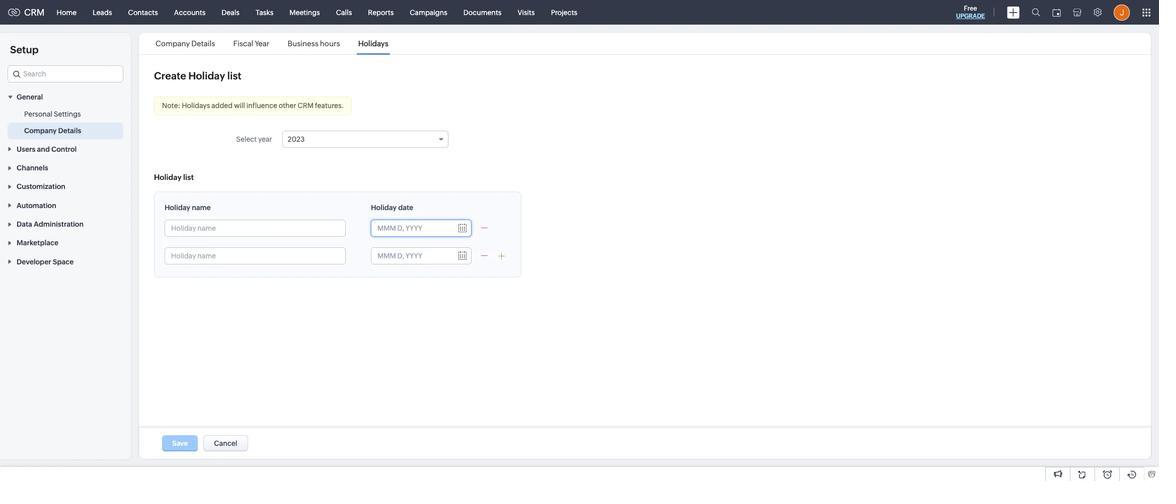 Task type: describe. For each thing, give the bounding box(es) containing it.
data administration button
[[0, 215, 131, 234]]

free
[[964, 5, 977, 12]]

personal settings link
[[24, 109, 81, 119]]

personal settings
[[24, 110, 81, 118]]

search image
[[1032, 8, 1040, 17]]

and
[[37, 145, 50, 153]]

leads
[[93, 8, 112, 16]]

meetings
[[290, 8, 320, 16]]

note:
[[162, 102, 180, 110]]

note: holidays added will influence other crm features.
[[162, 102, 344, 110]]

meetings link
[[282, 0, 328, 24]]

fiscal year
[[233, 39, 269, 48]]

holiday for holiday list
[[154, 173, 182, 182]]

holiday name
[[165, 204, 211, 212]]

profile image
[[1114, 4, 1130, 20]]

tasks
[[256, 8, 273, 16]]

documents
[[463, 8, 502, 16]]

contacts link
[[120, 0, 166, 24]]

influence
[[246, 102, 277, 110]]

holiday name text field for second mmm d, yyyy 'text field' from the bottom
[[165, 220, 345, 237]]

0 vertical spatial crm
[[24, 7, 45, 18]]

holiday name text field for 2nd mmm d, yyyy 'text field'
[[165, 248, 345, 264]]

business hours
[[288, 39, 340, 48]]

campaigns
[[410, 8, 447, 16]]

upgrade
[[956, 13, 985, 20]]

holiday list
[[154, 173, 194, 182]]

1 horizontal spatial company details link
[[154, 39, 217, 48]]

control
[[51, 145, 77, 153]]

1 mmm d, yyyy text field from the top
[[371, 220, 452, 237]]

calls link
[[328, 0, 360, 24]]

year
[[255, 39, 269, 48]]

holidays inside list
[[358, 39, 388, 48]]

holiday date
[[371, 204, 413, 212]]

developer
[[17, 258, 51, 266]]

users
[[17, 145, 35, 153]]

cancel button
[[203, 436, 248, 452]]

general
[[17, 93, 43, 101]]

0 horizontal spatial holidays
[[182, 102, 210, 110]]

free upgrade
[[956, 5, 985, 20]]

details inside list
[[191, 39, 215, 48]]

developer space button
[[0, 252, 131, 271]]

year
[[258, 135, 272, 143]]

features.
[[315, 102, 344, 110]]

automation button
[[0, 196, 131, 215]]

data
[[17, 220, 32, 229]]

data administration
[[17, 220, 84, 229]]

marketplace
[[17, 239, 58, 247]]

accounts link
[[166, 0, 214, 24]]

1 vertical spatial crm
[[298, 102, 314, 110]]

2 mmm d, yyyy text field from the top
[[371, 248, 452, 264]]

settings
[[54, 110, 81, 118]]

visits
[[518, 8, 535, 16]]

create holiday list
[[154, 70, 241, 82]]



Task type: vqa. For each thing, say whether or not it's contained in the screenshot.
Here at left
no



Task type: locate. For each thing, give the bounding box(es) containing it.
marketplace button
[[0, 234, 131, 252]]

company down personal at top left
[[24, 127, 57, 135]]

1 horizontal spatial company
[[156, 39, 190, 48]]

list
[[227, 70, 241, 82], [183, 173, 194, 182]]

customization button
[[0, 177, 131, 196]]

1 vertical spatial holiday name text field
[[165, 248, 345, 264]]

deals
[[222, 8, 240, 16]]

business hours link
[[286, 39, 342, 48]]

1 vertical spatial mmm d, yyyy text field
[[371, 248, 452, 264]]

projects link
[[543, 0, 585, 24]]

1 vertical spatial company
[[24, 127, 57, 135]]

company details inside general region
[[24, 127, 81, 135]]

holidays down reports
[[358, 39, 388, 48]]

calls
[[336, 8, 352, 16]]

holidays right note:
[[182, 102, 210, 110]]

1 holiday name text field from the top
[[165, 220, 345, 237]]

calendar image
[[1052, 8, 1061, 16]]

setup
[[10, 44, 39, 55]]

space
[[53, 258, 74, 266]]

business
[[288, 39, 318, 48]]

deals link
[[214, 0, 248, 24]]

Holiday name text field
[[165, 220, 345, 237], [165, 248, 345, 264]]

home link
[[49, 0, 85, 24]]

contacts
[[128, 8, 158, 16]]

fiscal year link
[[232, 39, 271, 48]]

holiday for holiday date
[[371, 204, 397, 212]]

company details link
[[154, 39, 217, 48], [24, 126, 81, 136]]

holidays
[[358, 39, 388, 48], [182, 102, 210, 110]]

create menu element
[[1001, 0, 1026, 24]]

company details down the personal settings link
[[24, 127, 81, 135]]

company details inside list
[[156, 39, 215, 48]]

create
[[154, 70, 186, 82]]

list containing company details
[[146, 33, 398, 54]]

0 vertical spatial list
[[227, 70, 241, 82]]

0 horizontal spatial company details
[[24, 127, 81, 135]]

reports
[[368, 8, 394, 16]]

company details
[[156, 39, 215, 48], [24, 127, 81, 135]]

list up the "holiday name"
[[183, 173, 194, 182]]

holiday up added
[[188, 70, 225, 82]]

holiday left date
[[371, 204, 397, 212]]

1 horizontal spatial company details
[[156, 39, 215, 48]]

channels
[[17, 164, 48, 172]]

details
[[191, 39, 215, 48], [58, 127, 81, 135]]

0 vertical spatial mmm d, yyyy text field
[[371, 220, 452, 237]]

channels button
[[0, 158, 131, 177]]

search element
[[1026, 0, 1046, 25]]

holiday
[[188, 70, 225, 82], [154, 173, 182, 182], [165, 204, 190, 212], [371, 204, 397, 212]]

1 horizontal spatial details
[[191, 39, 215, 48]]

1 horizontal spatial holidays
[[358, 39, 388, 48]]

0 horizontal spatial details
[[58, 127, 81, 135]]

0 vertical spatial company details link
[[154, 39, 217, 48]]

0 vertical spatial details
[[191, 39, 215, 48]]

1 vertical spatial details
[[58, 127, 81, 135]]

details inside company details link
[[58, 127, 81, 135]]

leads link
[[85, 0, 120, 24]]

added
[[211, 102, 233, 110]]

details up create holiday list at the top left
[[191, 39, 215, 48]]

0 vertical spatial holidays
[[358, 39, 388, 48]]

1 horizontal spatial crm
[[298, 102, 314, 110]]

0 vertical spatial holiday name text field
[[165, 220, 345, 237]]

date
[[398, 204, 413, 212]]

home
[[57, 8, 77, 16]]

crm left home 'link'
[[24, 7, 45, 18]]

personal
[[24, 110, 52, 118]]

holidays link
[[357, 39, 390, 48]]

1 vertical spatial company details
[[24, 127, 81, 135]]

customization
[[17, 183, 65, 191]]

general button
[[0, 88, 131, 106]]

MMM d, yyyy text field
[[371, 220, 452, 237], [371, 248, 452, 264]]

profile element
[[1108, 0, 1136, 24]]

list
[[146, 33, 398, 54]]

None field
[[8, 65, 123, 83]]

reports link
[[360, 0, 402, 24]]

company details link down the personal settings link
[[24, 126, 81, 136]]

automation
[[17, 202, 56, 210]]

holiday for holiday name
[[165, 204, 190, 212]]

visits link
[[510, 0, 543, 24]]

administration
[[34, 220, 84, 229]]

create menu image
[[1007, 6, 1020, 18]]

tasks link
[[248, 0, 282, 24]]

other
[[279, 102, 296, 110]]

campaigns link
[[402, 0, 455, 24]]

select year
[[236, 135, 272, 143]]

holiday up the "holiday name"
[[154, 173, 182, 182]]

hours
[[320, 39, 340, 48]]

company up the create
[[156, 39, 190, 48]]

2023
[[288, 135, 305, 143]]

holiday left name
[[165, 204, 190, 212]]

users and control
[[17, 145, 77, 153]]

1 vertical spatial list
[[183, 173, 194, 182]]

company
[[156, 39, 190, 48], [24, 127, 57, 135]]

developer space
[[17, 258, 74, 266]]

1 vertical spatial company details link
[[24, 126, 81, 136]]

crm link
[[8, 7, 45, 18]]

details down settings on the top
[[58, 127, 81, 135]]

users and control button
[[0, 140, 131, 158]]

0 horizontal spatial company
[[24, 127, 57, 135]]

0 vertical spatial company
[[156, 39, 190, 48]]

0 horizontal spatial list
[[183, 173, 194, 182]]

0 horizontal spatial crm
[[24, 7, 45, 18]]

accounts
[[174, 8, 206, 16]]

1 vertical spatial holidays
[[182, 102, 210, 110]]

2 holiday name text field from the top
[[165, 248, 345, 264]]

crm right other
[[298, 102, 314, 110]]

will
[[234, 102, 245, 110]]

list up the will
[[227, 70, 241, 82]]

0 vertical spatial company details
[[156, 39, 215, 48]]

general region
[[0, 106, 131, 140]]

company details link down accounts link in the top of the page
[[154, 39, 217, 48]]

cancel
[[214, 440, 237, 448]]

crm
[[24, 7, 45, 18], [298, 102, 314, 110]]

company inside general region
[[24, 127, 57, 135]]

projects
[[551, 8, 577, 16]]

2023 field
[[282, 131, 448, 148]]

select
[[236, 135, 257, 143]]

company details down accounts link in the top of the page
[[156, 39, 215, 48]]

name
[[192, 204, 211, 212]]

fiscal
[[233, 39, 253, 48]]

1 horizontal spatial list
[[227, 70, 241, 82]]

0 horizontal spatial company details link
[[24, 126, 81, 136]]

Search text field
[[8, 66, 123, 82]]

documents link
[[455, 0, 510, 24]]



